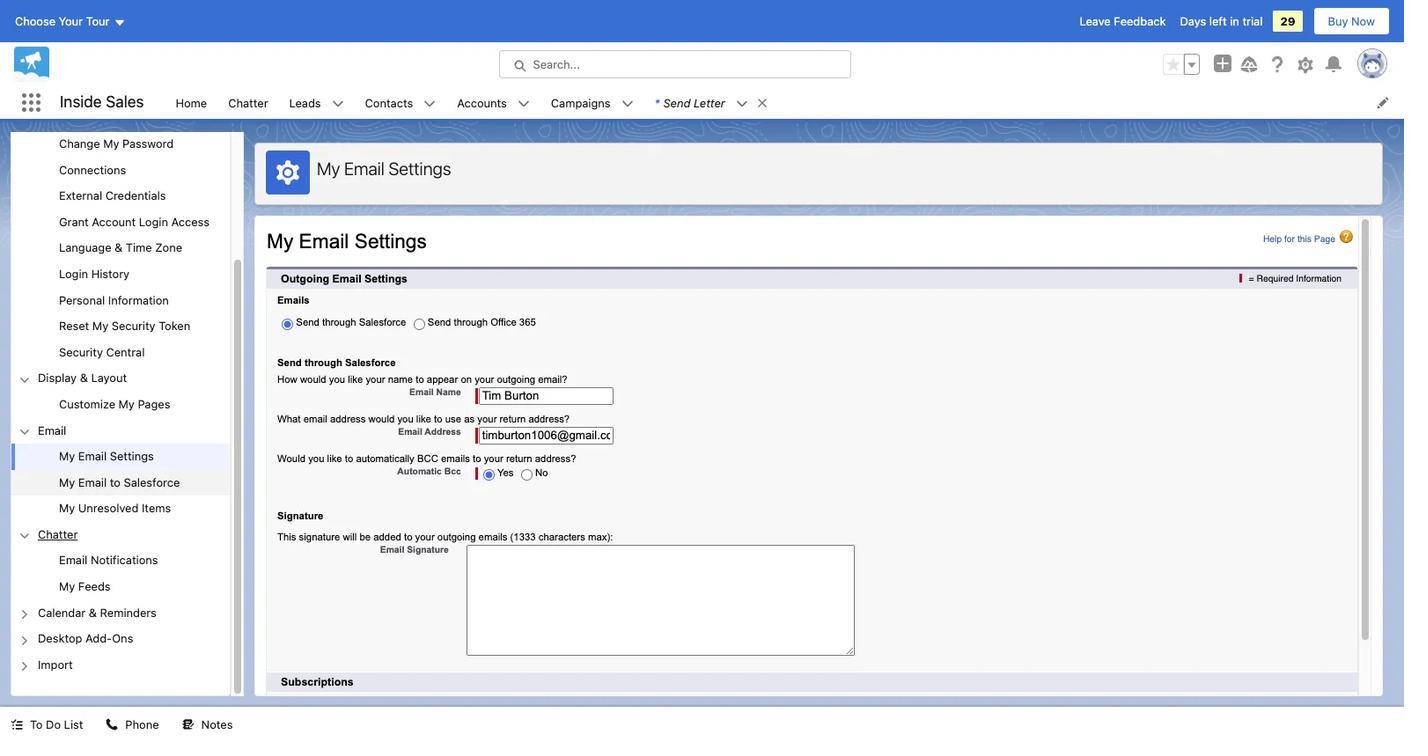 Task type: locate. For each thing, give the bounding box(es) containing it.
text default image inside "phone" button
[[106, 719, 118, 731]]

reminders
[[100, 605, 157, 620]]

& left layout
[[80, 371, 88, 385]]

notes button
[[171, 707, 243, 742]]

inside sales
[[60, 93, 144, 111]]

settings
[[389, 158, 451, 179], [110, 449, 154, 463]]

reset my security token
[[59, 319, 190, 333]]

security inside reset my security token link
[[112, 319, 156, 333]]

accounts
[[457, 96, 507, 110]]

group containing email notifications
[[11, 548, 230, 600]]

accounts list item
[[447, 86, 541, 119]]

token
[[159, 319, 190, 333]]

text default image for campaigns
[[621, 98, 634, 110]]

my email settings
[[317, 158, 451, 179], [59, 449, 154, 463]]

settings inside tree item
[[110, 449, 154, 463]]

my feeds
[[59, 579, 111, 593]]

external credentials
[[59, 189, 166, 203]]

customize my pages link
[[59, 397, 170, 413]]

text default image
[[756, 97, 769, 109], [332, 98, 344, 110], [424, 98, 436, 110], [736, 98, 748, 110], [11, 719, 23, 731], [182, 719, 194, 731]]

information
[[108, 293, 169, 307]]

login up personal
[[59, 267, 88, 281]]

choose
[[15, 14, 56, 28]]

desktop add-ons link
[[38, 631, 133, 647]]

1 vertical spatial chatter link
[[38, 527, 78, 543]]

change my password link
[[59, 137, 174, 152]]

import link
[[38, 658, 73, 673]]

email up my feeds
[[59, 553, 87, 567]]

letter
[[694, 96, 725, 110]]

unresolved
[[78, 501, 139, 515]]

0 horizontal spatial chatter
[[38, 527, 78, 541]]

display & layout link
[[38, 371, 127, 387]]

& inside tree item
[[80, 371, 88, 385]]

& left time at the left of page
[[115, 241, 123, 255]]

list
[[64, 718, 83, 732]]

1 vertical spatial login
[[59, 267, 88, 281]]

0 vertical spatial settings
[[389, 158, 451, 179]]

my left unresolved
[[59, 501, 75, 515]]

account
[[92, 215, 136, 229]]

0 horizontal spatial settings
[[110, 449, 154, 463]]

my email settings inside tree item
[[59, 449, 154, 463]]

1 vertical spatial chatter
[[38, 527, 78, 541]]

0 horizontal spatial text default image
[[106, 719, 118, 731]]

1 horizontal spatial &
[[89, 605, 97, 620]]

layout
[[91, 371, 127, 385]]

inside
[[60, 93, 102, 111]]

send
[[664, 96, 691, 110]]

access
[[171, 215, 210, 229]]

buy now
[[1328, 14, 1375, 28]]

2 horizontal spatial &
[[115, 241, 123, 255]]

text default image inside accounts list item
[[518, 98, 530, 110]]

1 horizontal spatial security
[[112, 319, 156, 333]]

my right change
[[103, 137, 119, 151]]

display
[[38, 371, 77, 385]]

my down email link
[[59, 449, 75, 463]]

0 vertical spatial chatter
[[228, 96, 268, 110]]

my left pages on the bottom left of page
[[119, 397, 135, 411]]

my email settings up the to
[[59, 449, 154, 463]]

group containing change my password
[[11, 67, 230, 366]]

text default image right accounts
[[518, 98, 530, 110]]

*
[[655, 96, 660, 110]]

phone
[[125, 718, 159, 732]]

text default image left '*'
[[621, 98, 634, 110]]

sales
[[106, 93, 144, 111]]

calendar & reminders link
[[38, 605, 157, 621]]

my email settings tree item
[[11, 444, 230, 470]]

my down 'leads' list item on the left top of the page
[[317, 158, 340, 179]]

0 horizontal spatial security
[[59, 345, 103, 359]]

2 vertical spatial &
[[89, 605, 97, 620]]

settings up my email to salesforce
[[110, 449, 154, 463]]

1 horizontal spatial text default image
[[518, 98, 530, 110]]

login history link
[[59, 267, 130, 282]]

do
[[46, 718, 61, 732]]

& down feeds
[[89, 605, 97, 620]]

chatter inside tree item
[[38, 527, 78, 541]]

0 vertical spatial &
[[115, 241, 123, 255]]

campaigns link
[[541, 86, 621, 119]]

feedback
[[1114, 14, 1166, 28]]

notifications
[[91, 553, 158, 567]]

connections link
[[59, 163, 126, 178]]

history
[[91, 267, 130, 281]]

list item
[[644, 86, 776, 119]]

text default image inside campaigns list item
[[621, 98, 634, 110]]

external
[[59, 189, 102, 203]]

security down information
[[112, 319, 156, 333]]

security inside security central link
[[59, 345, 103, 359]]

1 horizontal spatial settings
[[389, 158, 451, 179]]

settings down the contacts list item
[[389, 158, 451, 179]]

my email settings down contacts
[[317, 158, 451, 179]]

my up calendar in the left of the page
[[59, 579, 75, 593]]

& for calendar
[[89, 605, 97, 620]]

chatter
[[228, 96, 268, 110], [38, 527, 78, 541]]

my up security central on the top
[[92, 319, 108, 333]]

list
[[165, 86, 1404, 119]]

security up display & layout
[[59, 345, 103, 359]]

phone button
[[95, 707, 170, 742]]

my email settings link
[[59, 449, 154, 465]]

1 vertical spatial &
[[80, 371, 88, 385]]

* send letter
[[655, 96, 725, 110]]

my email to salesforce tree item
[[11, 470, 230, 496]]

0 horizontal spatial &
[[80, 371, 88, 385]]

1 horizontal spatial chatter link
[[218, 86, 279, 119]]

text default image left phone
[[106, 719, 118, 731]]

group
[[1163, 54, 1200, 75], [11, 67, 230, 366], [11, 444, 230, 522], [11, 548, 230, 600]]

external credentials link
[[59, 189, 166, 204]]

0 horizontal spatial login
[[59, 267, 88, 281]]

setup tree tree
[[11, 41, 230, 696]]

to
[[110, 475, 121, 489]]

reset
[[59, 319, 89, 333]]

chatter link up 'email notifications'
[[38, 527, 78, 543]]

1 vertical spatial security
[[59, 345, 103, 359]]

leave feedback link
[[1080, 14, 1166, 28]]

your
[[59, 14, 83, 28]]

text default image
[[518, 98, 530, 110], [621, 98, 634, 110], [106, 719, 118, 731]]

email left the to
[[78, 475, 107, 489]]

0 vertical spatial my email settings
[[317, 158, 451, 179]]

&
[[115, 241, 123, 255], [80, 371, 88, 385], [89, 605, 97, 620]]

leads list item
[[279, 86, 355, 119]]

0 horizontal spatial chatter link
[[38, 527, 78, 543]]

notes
[[201, 718, 233, 732]]

chatter up 'email notifications'
[[38, 527, 78, 541]]

leads
[[289, 96, 321, 110]]

email up my email to salesforce
[[78, 449, 107, 463]]

my unresolved items link
[[59, 501, 171, 517]]

campaigns
[[551, 96, 611, 110]]

calendar & reminders
[[38, 605, 157, 620]]

& inside group
[[115, 241, 123, 255]]

& for display
[[80, 371, 88, 385]]

1 horizontal spatial chatter
[[228, 96, 268, 110]]

my down my email settings link
[[59, 475, 75, 489]]

leave feedback
[[1080, 14, 1166, 28]]

1 vertical spatial settings
[[110, 449, 154, 463]]

my inside tree item
[[59, 475, 75, 489]]

chatter right the home
[[228, 96, 268, 110]]

display & layout tree item
[[11, 366, 230, 418]]

0 horizontal spatial my email settings
[[59, 449, 154, 463]]

email link
[[38, 423, 66, 439]]

chatter link
[[218, 86, 279, 119], [38, 527, 78, 543]]

security central link
[[59, 345, 145, 360]]

login up time at the left of page
[[139, 215, 168, 229]]

1 vertical spatial my email settings
[[59, 449, 154, 463]]

security
[[112, 319, 156, 333], [59, 345, 103, 359]]

1 horizontal spatial login
[[139, 215, 168, 229]]

chatter link right the home
[[218, 86, 279, 119]]

29
[[1281, 14, 1296, 28]]

0 vertical spatial security
[[112, 319, 156, 333]]

import
[[38, 658, 73, 672]]

chatter tree item
[[11, 522, 230, 600]]

email
[[344, 158, 385, 179], [38, 423, 66, 437], [78, 449, 107, 463], [78, 475, 107, 489], [59, 553, 87, 567]]

2 horizontal spatial text default image
[[621, 98, 634, 110]]

add-
[[85, 631, 112, 646]]



Task type: vqa. For each thing, say whether or not it's contained in the screenshot.
text default icon inside the THE OPPORTUNITIES list item
no



Task type: describe. For each thing, give the bounding box(es) containing it.
pages
[[138, 397, 170, 411]]

personal
[[59, 293, 105, 307]]

accounts link
[[447, 86, 518, 119]]

ons
[[112, 631, 133, 646]]

feeds
[[78, 579, 111, 593]]

now
[[1352, 14, 1375, 28]]

search... button
[[499, 50, 851, 78]]

home
[[176, 96, 207, 110]]

campaigns list item
[[541, 86, 644, 119]]

security central
[[59, 345, 145, 359]]

days
[[1180, 14, 1207, 28]]

personal information
[[59, 293, 169, 307]]

display & layout
[[38, 371, 127, 385]]

grant
[[59, 215, 89, 229]]

tour
[[86, 14, 110, 28]]

to do list button
[[0, 707, 94, 742]]

list containing home
[[165, 86, 1404, 119]]

change my password
[[59, 137, 174, 151]]

leave
[[1080, 14, 1111, 28]]

central
[[106, 345, 145, 359]]

password
[[122, 137, 174, 151]]

desktop
[[38, 631, 82, 646]]

email inside chatter tree item
[[59, 553, 87, 567]]

text default image inside the contacts list item
[[424, 98, 436, 110]]

choose your tour button
[[14, 7, 126, 35]]

buy now button
[[1313, 7, 1390, 35]]

connections
[[59, 163, 126, 177]]

salesforce
[[124, 475, 180, 489]]

email notifications link
[[59, 553, 158, 569]]

contacts
[[365, 96, 413, 110]]

in
[[1230, 14, 1240, 28]]

my email to salesforce
[[59, 475, 180, 489]]

items
[[142, 501, 171, 515]]

language & time zone link
[[59, 241, 182, 256]]

trial
[[1243, 14, 1263, 28]]

leads link
[[279, 86, 332, 119]]

my inside tree item
[[59, 449, 75, 463]]

search...
[[533, 57, 580, 71]]

1 horizontal spatial my email settings
[[317, 158, 451, 179]]

grant account login access
[[59, 215, 210, 229]]

text default image inside 'leads' list item
[[332, 98, 344, 110]]

calendar
[[38, 605, 86, 620]]

desktop add-ons
[[38, 631, 133, 646]]

group containing my email settings
[[11, 444, 230, 522]]

& for language
[[115, 241, 123, 255]]

zone
[[155, 241, 182, 255]]

reset my security token link
[[59, 319, 190, 334]]

customize
[[59, 397, 115, 411]]

my inside "link"
[[59, 579, 75, 593]]

my feeds link
[[59, 579, 111, 595]]

email tree item
[[11, 418, 230, 522]]

email down contacts
[[344, 158, 385, 179]]

login history
[[59, 267, 130, 281]]

to
[[30, 718, 43, 732]]

credentials
[[105, 189, 166, 203]]

email down customize
[[38, 423, 66, 437]]

0 vertical spatial chatter link
[[218, 86, 279, 119]]

contacts link
[[355, 86, 424, 119]]

text default image inside notes button
[[182, 719, 194, 731]]

change
[[59, 137, 100, 151]]

buy
[[1328, 14, 1349, 28]]

my email to salesforce link
[[59, 475, 180, 491]]

0 vertical spatial login
[[139, 215, 168, 229]]

language & time zone
[[59, 241, 182, 255]]

contacts list item
[[355, 86, 447, 119]]

list item containing *
[[644, 86, 776, 119]]

email notifications
[[59, 553, 158, 567]]

time
[[126, 241, 152, 255]]

customize my pages
[[59, 397, 170, 411]]

text default image for accounts
[[518, 98, 530, 110]]

language
[[59, 241, 111, 255]]

choose your tour
[[15, 14, 110, 28]]

grant account login access link
[[59, 215, 210, 230]]

my inside "display & layout" tree item
[[119, 397, 135, 411]]

left
[[1210, 14, 1227, 28]]

personal information link
[[59, 293, 169, 308]]

email inside tree item
[[78, 449, 107, 463]]

days left in trial
[[1180, 14, 1263, 28]]

text default image inside to do list button
[[11, 719, 23, 731]]



